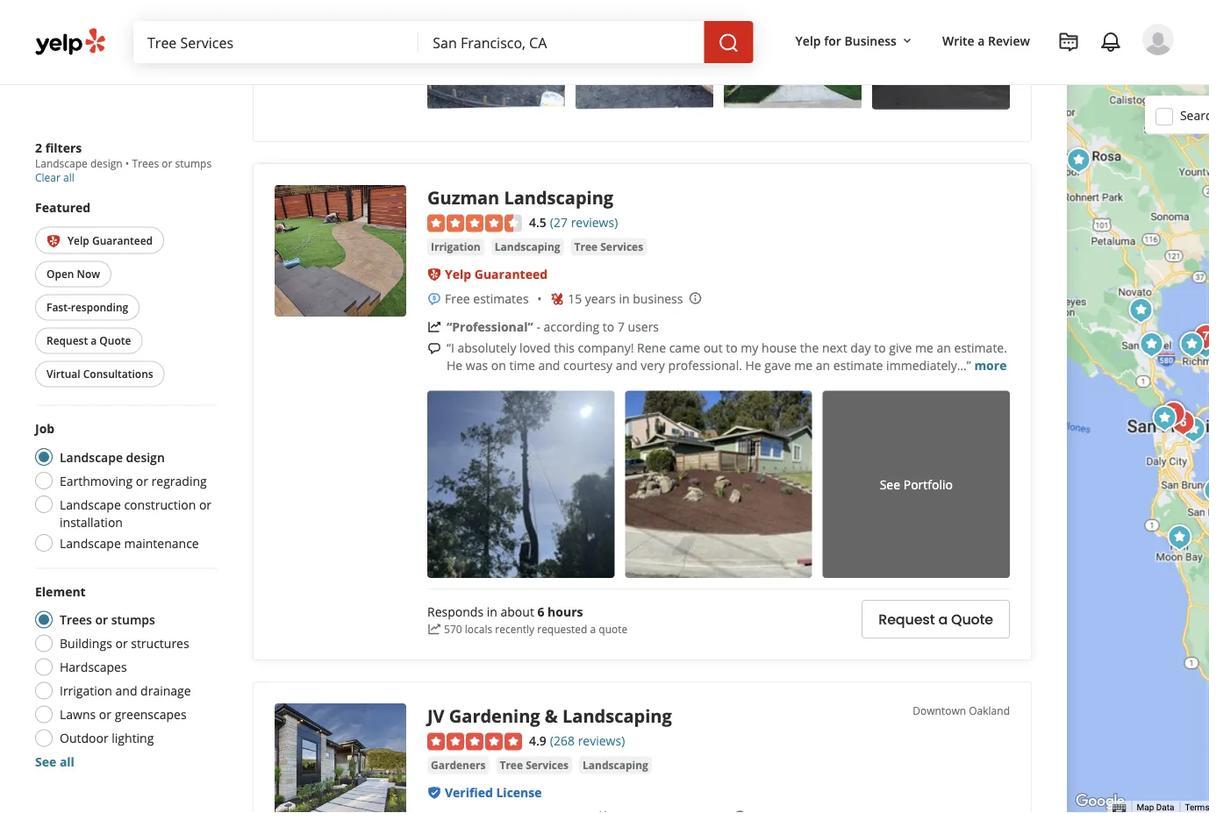 Task type: locate. For each thing, give the bounding box(es) containing it.
tree services button down 4.9 on the bottom left of the page
[[496, 757, 572, 775]]

reviews) right (268
[[578, 733, 625, 749]]

1 vertical spatial services
[[526, 758, 569, 773]]

element
[[35, 584, 86, 601]]

yelp right 16 yelp guaranteed v2 icon
[[68, 233, 89, 248]]

0 vertical spatial trees
[[132, 156, 159, 171]]

services down (27 reviews)
[[600, 240, 643, 254]]

irrigation down 4.5 star rating image
[[431, 240, 481, 254]]

0 vertical spatial guaranteed
[[92, 233, 153, 248]]

open now
[[47, 267, 100, 282]]

1 vertical spatial an
[[816, 357, 830, 374]]

more
[[974, 357, 1007, 374]]

none field near
[[433, 32, 690, 52]]

users
[[628, 319, 659, 335]]

landscape down filters
[[35, 156, 88, 171]]

guzman landscaping link
[[427, 185, 614, 209]]

2 option group from the top
[[30, 584, 218, 771]]

0 vertical spatial all
[[63, 170, 74, 185]]

projects image
[[1058, 32, 1079, 53]]

0 vertical spatial stumps
[[175, 156, 212, 171]]

tree services down 4.9 on the bottom left of the page
[[500, 758, 569, 773]]

reviews)
[[571, 214, 618, 231], [578, 733, 625, 749]]

1 horizontal spatial tree services
[[574, 240, 643, 254]]

landscaping link down (268 reviews)
[[579, 757, 652, 775]]

yelp guaranteed button up estimates
[[445, 266, 548, 283]]

0 vertical spatial yelp guaranteed button
[[35, 227, 164, 255]]

1 vertical spatial tree services
[[500, 758, 569, 773]]

prune buggy image
[[1166, 405, 1201, 441]]

1 vertical spatial landscaping button
[[579, 757, 652, 775]]

1 vertical spatial irrigation
[[60, 683, 112, 700]]

or right •
[[162, 156, 172, 171]]

None field
[[147, 32, 405, 52], [433, 32, 690, 52]]

iconyelpguaranteedbadgesmall image
[[427, 268, 441, 282], [427, 268, 441, 282]]

or up construction
[[136, 473, 148, 489]]

1 vertical spatial option group
[[30, 584, 218, 771]]

0 horizontal spatial stumps
[[111, 612, 155, 629]]

0 vertical spatial tree services link
[[571, 238, 647, 256]]

1 horizontal spatial see
[[880, 476, 900, 493]]

outdoor lighting
[[60, 731, 154, 747]]

izote landscaping image
[[1162, 520, 1197, 556]]

map data button
[[1137, 802, 1175, 814]]

downtown
[[913, 704, 966, 718]]

an up immediately…"
[[937, 340, 951, 356]]

request a quote button
[[35, 328, 142, 355], [862, 600, 1010, 639]]

0 vertical spatial request
[[47, 334, 88, 348]]

1 horizontal spatial yelp
[[445, 266, 471, 283]]

1 option group from the top
[[30, 420, 218, 557]]

1 horizontal spatial tree
[[574, 240, 598, 254]]

to left the 7
[[603, 319, 615, 335]]

0 vertical spatial tree services button
[[571, 238, 647, 256]]

guzman landscaping image
[[1175, 327, 1209, 362], [1175, 327, 1209, 362]]

1 vertical spatial request
[[879, 610, 935, 630]]

and
[[538, 357, 560, 374], [616, 357, 638, 374], [115, 683, 137, 700]]

0 vertical spatial services
[[600, 240, 643, 254]]

madriz tree service image
[[1189, 328, 1209, 363]]

2 none field from the left
[[433, 32, 690, 52]]

1 horizontal spatial request a quote
[[879, 610, 993, 630]]

1 vertical spatial yelp
[[68, 233, 89, 248]]

filters
[[45, 139, 82, 156]]

1 horizontal spatial landscaping link
[[579, 757, 652, 775]]

gave
[[765, 357, 791, 374]]

verified license
[[445, 785, 542, 801]]

1 horizontal spatial none field
[[433, 32, 690, 52]]

landscaping button down 4.5
[[491, 238, 564, 256]]

give
[[889, 340, 912, 356]]

to
[[603, 319, 615, 335], [726, 340, 738, 356], [874, 340, 886, 356]]

landscape
[[35, 156, 88, 171], [60, 449, 123, 466], [60, 496, 121, 513], [60, 535, 121, 552]]

guaranteed up estimates
[[475, 266, 548, 283]]

reviews) right (27
[[571, 214, 618, 231]]

yelp
[[796, 32, 821, 49], [68, 233, 89, 248], [445, 266, 471, 283]]

an down next
[[816, 357, 830, 374]]

0 horizontal spatial yelp guaranteed
[[68, 233, 153, 248]]

landscaping button
[[491, 238, 564, 256], [579, 757, 652, 775]]

0 horizontal spatial guaranteed
[[92, 233, 153, 248]]

and up "lawns or greenscapes" in the bottom left of the page
[[115, 683, 137, 700]]

0 vertical spatial portfolio
[[928, 32, 978, 49]]

1 horizontal spatial quote
[[951, 610, 993, 630]]

recently
[[495, 622, 535, 637]]

professional.
[[668, 357, 742, 374]]

or up buildings
[[95, 612, 108, 629]]

0 vertical spatial irrigation
[[431, 240, 481, 254]]

all
[[63, 170, 74, 185], [60, 754, 75, 771]]

me down the
[[794, 357, 813, 374]]

about
[[501, 604, 534, 620]]

all stars tree service image
[[1124, 293, 1159, 328]]

landscape inside landscape construction or installation
[[60, 496, 121, 513]]

1 vertical spatial tree services link
[[496, 757, 572, 775]]

irrigation down hardscapes
[[60, 683, 112, 700]]

1 vertical spatial yelp guaranteed
[[445, 266, 548, 283]]

immediately…"
[[886, 357, 971, 374]]

quote
[[599, 622, 628, 637]]

0 vertical spatial see
[[905, 32, 925, 49]]

1 vertical spatial trees
[[60, 612, 92, 629]]

0 vertical spatial me
[[915, 340, 934, 356]]

option group containing job
[[30, 420, 218, 557]]

house
[[762, 340, 797, 356]]

0 vertical spatial in
[[619, 291, 630, 307]]

keyboard shortcuts image
[[1112, 804, 1126, 813]]

tree services button down (27 reviews)
[[571, 238, 647, 256]]

2 filters landscape design • trees or stumps clear all
[[35, 139, 212, 185]]

0 horizontal spatial tree services
[[500, 758, 569, 773]]

1 vertical spatial see
[[880, 476, 900, 493]]

landscape down installation
[[60, 535, 121, 552]]

tree for the bottom 'tree services' link
[[500, 758, 523, 773]]

1 horizontal spatial he
[[746, 357, 762, 374]]

1 vertical spatial tree
[[500, 758, 523, 773]]

0 horizontal spatial request a quote button
[[35, 328, 142, 355]]

yelp guaranteed up 'now'
[[68, 233, 153, 248]]

me
[[915, 340, 934, 356], [794, 357, 813, 374]]

locals
[[465, 622, 493, 637]]

google image
[[1072, 791, 1129, 814]]

to right the day
[[874, 340, 886, 356]]

1 horizontal spatial yelp guaranteed button
[[445, 266, 548, 283]]

landscaping link
[[491, 238, 564, 256], [579, 757, 652, 775]]

1 horizontal spatial trees
[[132, 156, 159, 171]]

0 horizontal spatial landscaping link
[[491, 238, 564, 256]]

1 vertical spatial guaranteed
[[475, 266, 548, 283]]

open now button
[[35, 262, 112, 288]]

stumps right •
[[175, 156, 212, 171]]

diaz tree service image
[[1134, 327, 1169, 362]]

to left the my on the right of page
[[726, 340, 738, 356]]

0 vertical spatial yelp guaranteed
[[68, 233, 153, 248]]

in up locals
[[487, 604, 497, 620]]

guaranteed
[[92, 233, 153, 248], [475, 266, 548, 283]]

open
[[47, 267, 74, 282]]

0 vertical spatial request a quote button
[[35, 328, 142, 355]]

free
[[445, 291, 470, 307]]

landscape inside "2 filters landscape design • trees or stumps clear all"
[[35, 156, 88, 171]]

and down loved
[[538, 357, 560, 374]]

1 horizontal spatial guaranteed
[[475, 266, 548, 283]]

landscape up earthmoving
[[60, 449, 123, 466]]

option group containing element
[[30, 584, 218, 771]]

570
[[444, 622, 462, 637]]

this
[[554, 340, 575, 356]]

he down "i on the left top of page
[[447, 357, 463, 374]]

irrigation inside button
[[431, 240, 481, 254]]

1 horizontal spatial to
[[726, 340, 738, 356]]

or up outdoor lighting
[[99, 707, 111, 724]]

on
[[491, 357, 506, 374]]

1 horizontal spatial yelp guaranteed
[[445, 266, 548, 283]]

more link
[[974, 357, 1007, 374]]

an
[[937, 340, 951, 356], [816, 357, 830, 374]]

see portfolio
[[905, 32, 978, 49], [880, 476, 953, 493]]

0 vertical spatial request a quote
[[47, 334, 131, 348]]

jv
[[427, 704, 445, 728]]

landscape design
[[60, 449, 165, 466]]

1 horizontal spatial landscaping button
[[579, 757, 652, 775]]

7
[[618, 319, 625, 335]]

bernard landscaping image
[[1147, 401, 1183, 436], [1147, 401, 1183, 436]]

16 verified v2 image
[[427, 786, 441, 800]]

2 horizontal spatial see
[[905, 32, 925, 49]]

or down 'trees or stumps'
[[115, 636, 128, 652]]

in right years
[[619, 291, 630, 307]]

Near text field
[[433, 32, 690, 52]]

4.9 link
[[529, 731, 547, 750]]

yelp left for
[[796, 32, 821, 49]]

1 vertical spatial see portfolio
[[880, 476, 953, 493]]

0 horizontal spatial none field
[[147, 32, 405, 52]]

15 years in business
[[568, 291, 683, 307]]

all down outdoor
[[60, 754, 75, 771]]

me up immediately…"
[[915, 340, 934, 356]]

0 horizontal spatial in
[[487, 604, 497, 620]]

trees up buildings
[[60, 612, 92, 629]]

sunrise landscaping image
[[1156, 397, 1191, 432], [1156, 397, 1191, 432]]

eco grounds landscaping image
[[1189, 319, 1209, 355]]

according
[[544, 319, 600, 335]]

"i
[[447, 340, 454, 356]]

search image
[[718, 33, 739, 54]]

see all button
[[35, 754, 75, 771]]

landscaping button down (268 reviews)
[[579, 757, 652, 775]]

0 horizontal spatial design
[[90, 156, 123, 171]]

tree services link down 4.9 on the bottom left of the page
[[496, 757, 572, 775]]

2 horizontal spatial yelp
[[796, 32, 821, 49]]

(27
[[550, 214, 568, 231]]

570 locals recently requested a quote
[[444, 622, 628, 637]]

1 vertical spatial design
[[126, 449, 165, 466]]

1 vertical spatial reviews)
[[578, 733, 625, 749]]

0 horizontal spatial services
[[526, 758, 569, 773]]

yelp guaranteed button up 'now'
[[35, 227, 164, 255]]

1 horizontal spatial stumps
[[175, 156, 212, 171]]

0 horizontal spatial yelp
[[68, 233, 89, 248]]

16 free estimates v2 image
[[427, 292, 441, 306]]

regrading
[[151, 473, 207, 489]]

guaranteed up 'now'
[[92, 233, 153, 248]]

0 horizontal spatial landscaping button
[[491, 238, 564, 256]]

(268
[[550, 733, 575, 749]]

design inside "2 filters landscape design • trees or stumps clear all"
[[90, 156, 123, 171]]

stumps
[[175, 156, 212, 171], [111, 612, 155, 629]]

info icon image
[[688, 291, 702, 305], [688, 291, 702, 305], [733, 810, 747, 814], [733, 810, 747, 814]]

0 horizontal spatial an
[[816, 357, 830, 374]]

0 vertical spatial landscaping link
[[491, 238, 564, 256]]

and left very
[[616, 357, 638, 374]]

request
[[47, 334, 88, 348], [879, 610, 935, 630]]

all right clear
[[63, 170, 74, 185]]

landscape up installation
[[60, 496, 121, 513]]

buildings or structures
[[60, 636, 189, 652]]

0 horizontal spatial to
[[603, 319, 615, 335]]

option group
[[30, 420, 218, 557], [30, 584, 218, 771]]

jv gardening & landscaping image
[[275, 704, 406, 814]]

terms
[[1185, 803, 1209, 813]]

•
[[125, 156, 129, 171]]

4.5 link
[[529, 212, 547, 231]]

0 vertical spatial tree
[[574, 240, 598, 254]]

yelp guaranteed inside button
[[68, 233, 153, 248]]

0 horizontal spatial irrigation
[[60, 683, 112, 700]]

1 vertical spatial tree services button
[[496, 757, 572, 775]]

0 vertical spatial yelp
[[796, 32, 821, 49]]

tree services link down (27 reviews)
[[571, 238, 647, 256]]

reviews) for gardening
[[578, 733, 625, 749]]

None search field
[[133, 21, 757, 63]]

greg r. image
[[1143, 24, 1174, 55]]

clear
[[35, 170, 60, 185]]

1 vertical spatial me
[[794, 357, 813, 374]]

or inside landscape construction or installation
[[199, 496, 212, 513]]

0 vertical spatial an
[[937, 340, 951, 356]]

16 trending v2 image
[[427, 320, 441, 334]]

write a review link
[[935, 25, 1037, 56]]

yelp guaranteed up estimates
[[445, 266, 548, 283]]

landscape construction or installation
[[60, 496, 212, 531]]

1 horizontal spatial request
[[879, 610, 935, 630]]

gardening
[[449, 704, 540, 728]]

trees right •
[[132, 156, 159, 171]]

4.9
[[529, 733, 547, 749]]

16 speech v2 image
[[427, 342, 441, 356]]

stumps up buildings or structures
[[111, 612, 155, 629]]

16 years in business v2 image
[[595, 811, 609, 814]]

0 vertical spatial design
[[90, 156, 123, 171]]

tree services link
[[571, 238, 647, 256], [496, 757, 572, 775]]

design left •
[[90, 156, 123, 171]]

2 horizontal spatial to
[[874, 340, 886, 356]]

tree services
[[574, 240, 643, 254], [500, 758, 569, 773]]

irrigation for irrigation
[[431, 240, 481, 254]]

16 yelp guaranteed v2 image
[[47, 234, 61, 248]]

years
[[585, 291, 616, 307]]

notifications image
[[1100, 32, 1122, 53]]

16 chevron down v2 image
[[900, 34, 914, 48]]

0 vertical spatial tree services
[[574, 240, 643, 254]]

0 vertical spatial option group
[[30, 420, 218, 557]]

yelp inside user actions element
[[796, 32, 821, 49]]

0 horizontal spatial request a quote
[[47, 334, 131, 348]]

1 none field from the left
[[147, 32, 405, 52]]

0 horizontal spatial quote
[[99, 334, 131, 348]]

0 vertical spatial quote
[[99, 334, 131, 348]]

0 horizontal spatial me
[[794, 357, 813, 374]]

1 horizontal spatial request a quote button
[[862, 600, 1010, 639]]

1 vertical spatial landscaping link
[[579, 757, 652, 775]]

services for topmost 'tree services' link
[[600, 240, 643, 254]]

earthmoving
[[60, 473, 133, 489]]

tree up license
[[500, 758, 523, 773]]

services down 4.9 on the bottom left of the page
[[526, 758, 569, 773]]

out
[[704, 340, 723, 356]]

trees
[[132, 156, 159, 171], [60, 612, 92, 629]]

yelp up free
[[445, 266, 471, 283]]

he down the my on the right of page
[[746, 357, 762, 374]]

1 horizontal spatial me
[[915, 340, 934, 356]]

featured
[[35, 199, 91, 216]]

landscaping link down 4.5
[[491, 238, 564, 256]]

gardeners button
[[427, 757, 489, 775]]

"professional" - according to 7 users
[[447, 319, 659, 335]]

searc
[[1180, 107, 1209, 124]]

0 horizontal spatial tree
[[500, 758, 523, 773]]

tree services button for the bottom 'tree services' link
[[496, 757, 572, 775]]

1 horizontal spatial and
[[538, 357, 560, 374]]

design up earthmoving or regrading
[[126, 449, 165, 466]]

or down regrading
[[199, 496, 212, 513]]

guzman landscaping
[[427, 185, 614, 209]]

(268 reviews)
[[550, 733, 625, 749]]

tree services down (27 reviews)
[[574, 240, 643, 254]]

tree down (27 reviews)
[[574, 240, 598, 254]]

he
[[447, 357, 463, 374], [746, 357, 762, 374]]



Task type: describe. For each thing, give the bounding box(es) containing it.
irrigation for irrigation and drainage
[[60, 683, 112, 700]]

installation
[[60, 514, 123, 531]]

very
[[641, 357, 665, 374]]

landscape for landscape maintenance
[[60, 535, 121, 552]]

reviews) for landscaping
[[571, 214, 618, 231]]

yelp inside featured group
[[68, 233, 89, 248]]

drainage
[[140, 683, 191, 700]]

review
[[988, 32, 1030, 49]]

2 vertical spatial yelp
[[445, 266, 471, 283]]

map data
[[1137, 803, 1175, 813]]

job
[[35, 421, 55, 437]]

write
[[942, 32, 975, 49]]

or inside "2 filters landscape design • trees or stumps clear all"
[[162, 156, 172, 171]]

lawns
[[60, 707, 96, 724]]

16 years in business v2 image
[[550, 292, 564, 306]]

verified license button
[[445, 785, 542, 801]]

oakland
[[969, 704, 1010, 718]]

0 horizontal spatial yelp guaranteed button
[[35, 227, 164, 255]]

irrigation and drainage
[[60, 683, 191, 700]]

guaranteed inside yelp guaranteed button
[[92, 233, 153, 248]]

loved
[[520, 340, 551, 356]]

courtesy
[[563, 357, 613, 374]]

&
[[545, 704, 558, 728]]

1 horizontal spatial design
[[126, 449, 165, 466]]

1 vertical spatial stumps
[[111, 612, 155, 629]]

1 vertical spatial in
[[487, 604, 497, 620]]

4.5 star rating image
[[427, 215, 522, 232]]

jv gardening & landscaping link
[[427, 704, 672, 728]]

verified
[[445, 785, 493, 801]]

next
[[822, 340, 847, 356]]

"professional"
[[447, 319, 533, 335]]

the
[[800, 340, 819, 356]]

16 trending v2 image
[[427, 623, 441, 637]]

request a quote inside featured group
[[47, 334, 131, 348]]

1 vertical spatial all
[[60, 754, 75, 771]]

estimate
[[834, 357, 883, 374]]

request a quote button inside featured group
[[35, 328, 142, 355]]

skyview tree experts image
[[1061, 143, 1097, 178]]

6
[[538, 604, 545, 620]]

services for the bottom 'tree services' link
[[526, 758, 569, 773]]

guzman landscaping image
[[275, 185, 406, 317]]

now
[[77, 267, 100, 282]]

2 horizontal spatial and
[[616, 357, 638, 374]]

irrigation button
[[427, 238, 484, 256]]

rene
[[637, 340, 666, 356]]

yelp for business
[[796, 32, 897, 49]]

quote inside featured group
[[99, 334, 131, 348]]

day
[[851, 340, 871, 356]]

see all
[[35, 754, 75, 771]]

stumps inside "2 filters landscape design • trees or stumps clear all"
[[175, 156, 212, 171]]

absolutely
[[458, 340, 516, 356]]

1 vertical spatial request a quote
[[879, 610, 993, 630]]

outdoor
[[60, 731, 109, 747]]

downtown oakland
[[913, 704, 1010, 718]]

4.5
[[529, 214, 547, 231]]

1 vertical spatial portfolio
[[904, 476, 953, 493]]

1 he from the left
[[447, 357, 463, 374]]

1 vertical spatial see portfolio link
[[823, 391, 1010, 578]]

lawns or greenscapes
[[60, 707, 187, 724]]

0 horizontal spatial and
[[115, 683, 137, 700]]

virtual consultations button
[[35, 362, 165, 388]]

(27 reviews)
[[550, 214, 618, 231]]

guzman
[[427, 185, 500, 209]]

good deal clean-up & tree services image
[[1176, 412, 1209, 448]]

(268 reviews) link
[[550, 731, 625, 750]]

landscaping up (27
[[504, 185, 614, 209]]

construction
[[124, 496, 196, 513]]

trees inside "2 filters landscape design • trees or stumps clear all"
[[132, 156, 159, 171]]

hardscapes
[[60, 660, 127, 676]]

my
[[741, 340, 759, 356]]

virtual
[[47, 367, 80, 382]]

1 horizontal spatial an
[[937, 340, 951, 356]]

gardeners
[[431, 758, 486, 773]]

0 vertical spatial see portfolio
[[905, 32, 978, 49]]

1 vertical spatial yelp guaranteed button
[[445, 266, 548, 283]]

user actions element
[[782, 22, 1199, 130]]

map region
[[982, 0, 1209, 814]]

estimate.
[[954, 340, 1007, 356]]

2 vertical spatial see
[[35, 754, 56, 771]]

or for greenscapes
[[99, 707, 111, 724]]

landscape for landscape construction or installation
[[60, 496, 121, 513]]

landscaping down (268 reviews)
[[583, 758, 648, 773]]

was
[[466, 357, 488, 374]]

request inside featured group
[[47, 334, 88, 348]]

0 vertical spatial see portfolio link
[[872, 0, 1010, 110]]

virtual consultations
[[47, 367, 153, 382]]

2
[[35, 139, 42, 156]]

or for stumps
[[95, 612, 108, 629]]

license
[[496, 785, 542, 801]]

jv gardening & landscaping
[[427, 704, 672, 728]]

tree for topmost 'tree services' link
[[574, 240, 598, 254]]

structures
[[131, 636, 189, 652]]

-
[[537, 319, 541, 335]]

or for regrading
[[136, 473, 148, 489]]

time
[[509, 357, 535, 374]]

2 he from the left
[[746, 357, 762, 374]]

consultations
[[83, 367, 153, 382]]

requested
[[537, 622, 587, 637]]

tree services for the bottom 'tree services' link
[[500, 758, 569, 773]]

came
[[669, 340, 700, 356]]

landscape for landscape design
[[60, 449, 123, 466]]

irrigation link
[[427, 238, 484, 256]]

0 vertical spatial landscaping button
[[491, 238, 564, 256]]

free estimates
[[445, 291, 529, 307]]

fast-responding
[[47, 301, 128, 315]]

all inside "2 filters landscape design • trees or stumps clear all"
[[63, 170, 74, 185]]

a inside group
[[91, 334, 97, 348]]

greenscapes
[[115, 707, 187, 724]]

none field the find
[[147, 32, 405, 52]]

(27 reviews) link
[[550, 212, 618, 231]]

map
[[1137, 803, 1154, 813]]

1 vertical spatial quote
[[951, 610, 993, 630]]

gardeners link
[[427, 757, 489, 775]]

landscaping down 4.5
[[495, 240, 560, 254]]

featured group
[[32, 199, 218, 391]]

ig landscapes image
[[1198, 474, 1209, 509]]

4.9 star rating image
[[427, 733, 522, 751]]

lighting
[[112, 731, 154, 747]]

or for structures
[[115, 636, 128, 652]]

fast-
[[47, 301, 71, 315]]

write a review
[[942, 32, 1030, 49]]

tree services button for topmost 'tree services' link
[[571, 238, 647, 256]]

landscaping up (268 reviews) link
[[563, 704, 672, 728]]

Find text field
[[147, 32, 405, 52]]

for
[[824, 32, 841, 49]]

hours
[[548, 604, 583, 620]]

maintenance
[[124, 535, 199, 552]]

tree services for topmost 'tree services' link
[[574, 240, 643, 254]]

1 horizontal spatial in
[[619, 291, 630, 307]]

1 vertical spatial request a quote button
[[862, 600, 1010, 639]]



Task type: vqa. For each thing, say whether or not it's contained in the screenshot.
rightmost to
yes



